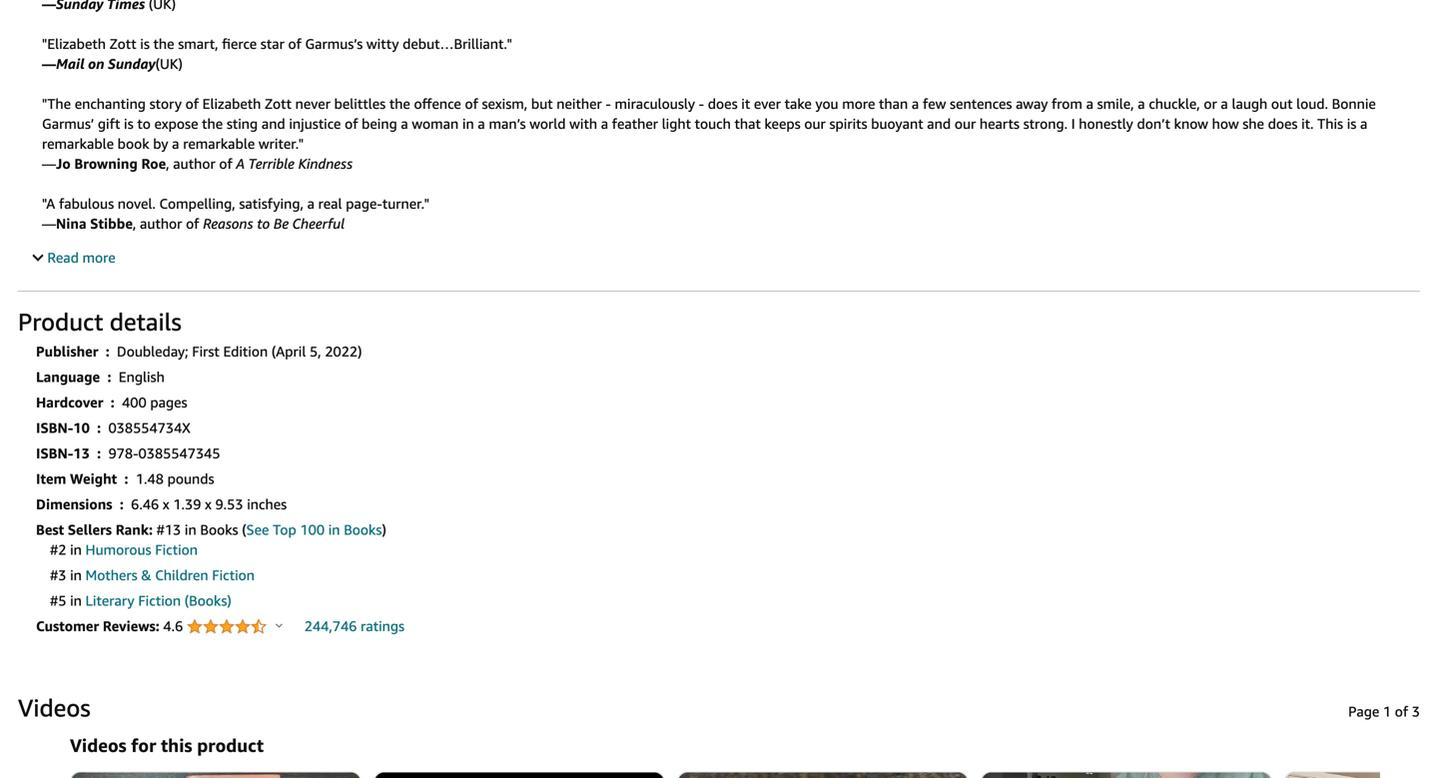 Task type: describe. For each thing, give the bounding box(es) containing it.
#13
[[157, 522, 181, 538]]

on
[[88, 55, 104, 72]]

in right '#13'
[[185, 522, 197, 538]]

browning
[[74, 155, 138, 172]]

from
[[1052, 95, 1083, 112]]

is inside "elizabeth zott is the smart, fierce star of garmus's witty debut…brilliant." — mail on sunday
[[140, 35, 150, 52]]

: right 10
[[97, 420, 101, 436]]

stibbe
[[90, 215, 133, 232]]

1
[[1384, 704, 1392, 720]]

gift
[[98, 115, 120, 132]]

2 — from the top
[[42, 155, 56, 172]]

400
[[122, 394, 147, 411]]

writer."
[[259, 135, 304, 152]]

— inside "a fabulous novel. compelling, satisfying, a real page-turner." — nina stibbe , author of reasons to be cheerful
[[42, 215, 56, 232]]

product details publisher                                     ‏                                         :                                     ‎ doubleday; first edition (april 5, 2022) language                                     ‏                                         :                                     ‎ english hardcover                                     ‏                                         :                                     ‎ 400 pages isbn-10                                     ‏                                         :                                     ‎ 038554734x isbn-13                                     ‏                                         :                                     ‎ 978-0385547345 item weight                                     ‏                                         :                                     ‎ 1.48 pounds dimensions                                     ‏                                         :                                     ‎ 6.46 x 1.39 x 9.53 inches best sellers rank: #13 in books ( see top 100 in books ) #2 in humorous fiction #3 in mothers & children fiction #5 in literary fiction (books)
[[18, 307, 387, 609]]

in right #5
[[70, 593, 82, 609]]

satisfying,
[[239, 195, 304, 212]]

"elizabeth zott is the smart, fierce star of garmus's witty debut…brilliant." — mail on sunday
[[42, 35, 512, 72]]

0385547345
[[138, 445, 220, 462]]

100
[[300, 522, 325, 538]]

with
[[570, 115, 598, 132]]

of left a
[[219, 155, 232, 172]]

‏ right language
[[104, 369, 104, 385]]

smile,
[[1098, 95, 1135, 112]]

page
[[1349, 704, 1380, 720]]

videos element
[[18, 692, 1421, 724]]

2 - from the left
[[699, 95, 705, 112]]

pages
[[150, 394, 187, 411]]

5,
[[310, 343, 321, 360]]

a right being on the left of the page
[[401, 115, 408, 132]]

item
[[36, 471, 66, 487]]

a right 'by' on the left top of page
[[172, 135, 179, 152]]

#3
[[50, 567, 66, 584]]

: left english
[[107, 369, 111, 385]]

038554734x
[[108, 420, 191, 436]]

to inside "a fabulous novel. compelling, satisfying, a real page-turner." — nina stibbe , author of reasons to be cheerful
[[257, 215, 270, 232]]

debut…brilliant."
[[403, 35, 512, 52]]

sentences
[[950, 95, 1013, 112]]

0 vertical spatial fiction
[[155, 542, 198, 558]]

nina
[[56, 215, 87, 232]]

read more button
[[32, 249, 116, 266]]

a inside "a fabulous novel. compelling, satisfying, a real page-turner." — nina stibbe , author of reasons to be cheerful
[[307, 195, 315, 212]]

(books)
[[185, 593, 232, 609]]

light
[[662, 115, 691, 132]]

offence
[[414, 95, 461, 112]]

author inside "a fabulous novel. compelling, satisfying, a real page-turner." — nina stibbe , author of reasons to be cheerful
[[140, 215, 182, 232]]

buoyant
[[872, 115, 924, 132]]

first
[[192, 343, 220, 360]]

‎ left 400
[[118, 394, 118, 411]]

‏ right 10
[[93, 420, 93, 436]]

garmus's
[[305, 35, 363, 52]]

mail
[[56, 55, 85, 72]]

top
[[273, 522, 297, 538]]

see top 100 in books link
[[246, 522, 382, 538]]

a right from
[[1087, 95, 1094, 112]]

or
[[1205, 95, 1218, 112]]

you
[[816, 95, 839, 112]]

2 horizontal spatial is
[[1348, 115, 1357, 132]]

videos for videos
[[18, 694, 91, 723]]

‏ left 6.46
[[116, 496, 116, 513]]

dimensions
[[36, 496, 112, 513]]

mothers & children fiction link
[[85, 567, 255, 584]]

english
[[119, 369, 165, 385]]

‏ down 978-
[[121, 471, 121, 487]]

1 our from the left
[[805, 115, 826, 132]]

customer reviews:
[[36, 618, 163, 635]]

: left 6.46
[[120, 496, 124, 513]]

videos for this product
[[70, 735, 264, 757]]

belittles
[[334, 95, 386, 112]]

of inside "a fabulous novel. compelling, satisfying, a real page-turner." — nina stibbe , author of reasons to be cheerful
[[186, 215, 199, 232]]

this
[[1318, 115, 1344, 132]]

1.48
[[136, 471, 164, 487]]

2 and from the left
[[928, 115, 951, 132]]

: right 13
[[97, 445, 101, 462]]

4.6 button
[[163, 618, 283, 637]]

0 vertical spatial author
[[173, 155, 216, 172]]

in right #2 on the bottom left of page
[[70, 542, 82, 558]]

2 x from the left
[[205, 496, 212, 513]]

: left 400
[[111, 394, 115, 411]]

honestly
[[1079, 115, 1134, 132]]

244,746
[[305, 618, 357, 635]]

terrible
[[248, 155, 295, 172]]

hearts
[[980, 115, 1020, 132]]

being
[[362, 115, 397, 132]]

reviews:
[[103, 618, 160, 635]]

kindness
[[298, 155, 353, 172]]

compelling,
[[159, 195, 236, 212]]

few
[[923, 95, 947, 112]]

244,746 ratings link
[[305, 618, 405, 635]]

#2
[[50, 542, 66, 558]]

children
[[155, 567, 208, 584]]

read more
[[47, 249, 116, 266]]

‎ left english
[[115, 369, 115, 385]]

"the
[[42, 95, 71, 112]]

‎ left 978-
[[105, 445, 105, 462]]

see
[[246, 522, 269, 538]]

know
[[1175, 115, 1209, 132]]

(april
[[272, 343, 306, 360]]

book
[[118, 135, 149, 152]]

‎ left '1.48'
[[132, 471, 132, 487]]

2 vertical spatial fiction
[[138, 593, 181, 609]]

it
[[742, 95, 751, 112]]

2022)
[[325, 343, 362, 360]]

244,746 ratings
[[305, 618, 405, 635]]

a left few
[[912, 95, 920, 112]]

sellers
[[68, 522, 112, 538]]

of up expose
[[185, 95, 199, 112]]

woman
[[412, 115, 459, 132]]

injustice
[[289, 115, 341, 132]]

in right 100
[[328, 522, 340, 538]]

hardcover
[[36, 394, 103, 411]]

&
[[141, 567, 152, 584]]

edition
[[223, 343, 268, 360]]

1 - from the left
[[606, 95, 611, 112]]

smart,
[[178, 35, 218, 52]]

2 video widget card image from the left
[[678, 773, 968, 778]]



Task type: vqa. For each thing, say whether or not it's contained in the screenshot.
See
yes



Task type: locate. For each thing, give the bounding box(es) containing it.
away
[[1016, 95, 1049, 112]]

0 vertical spatial isbn-
[[36, 420, 73, 436]]

:
[[106, 343, 110, 360], [107, 369, 111, 385], [111, 394, 115, 411], [97, 420, 101, 436], [97, 445, 101, 462], [124, 471, 128, 487], [120, 496, 124, 513]]

0 horizontal spatial the
[[153, 35, 174, 52]]

star
[[261, 35, 285, 52]]

1 vertical spatial fiction
[[212, 567, 255, 584]]

4.6
[[163, 618, 187, 635]]

0 horizontal spatial more
[[82, 249, 116, 266]]

videos inside list
[[70, 735, 127, 757]]

neither
[[557, 95, 602, 112]]

1 horizontal spatial more
[[843, 95, 876, 112]]

1 horizontal spatial is
[[140, 35, 150, 52]]

more right read
[[82, 249, 116, 266]]

and up writer."
[[262, 115, 285, 132]]

2 vertical spatial the
[[202, 115, 223, 132]]

1 vertical spatial —
[[42, 155, 56, 172]]

inches
[[247, 496, 287, 513]]

author down novel.
[[140, 215, 182, 232]]

3
[[1413, 704, 1421, 720]]

ratings
[[361, 618, 405, 635]]

the down elizabeth
[[202, 115, 223, 132]]

6.46
[[131, 496, 159, 513]]

don't
[[1138, 115, 1171, 132]]

2 our from the left
[[955, 115, 977, 132]]

enchanting
[[75, 95, 146, 112]]

0 horizontal spatial zott
[[110, 35, 136, 52]]

1 horizontal spatial ,
[[166, 155, 170, 172]]

— inside "elizabeth zott is the smart, fierce star of garmus's witty debut…brilliant." — mail on sunday
[[42, 55, 56, 72]]

, down 'by' on the left top of page
[[166, 155, 170, 172]]

1 books from the left
[[200, 522, 238, 538]]

,
[[166, 155, 170, 172], [133, 215, 136, 232]]

story
[[149, 95, 182, 112]]

zott inside "the enchanting story of elizabeth zott never belittles the offence of sexism, but neither - miraculously - does it ever take you more than a few sentences away from a smile, a chuckle, or a laugh out loud. bonnie garmus' gift is to expose the sting and injustice of being a woman in a man's world with a feather light touch that keeps our spirits buoyant and our hearts strong. i honestly don't know how she does it. this is a remarkable book by a remarkable writer."
[[265, 95, 292, 112]]

0 vertical spatial zott
[[110, 35, 136, 52]]

0 horizontal spatial x
[[163, 496, 170, 513]]

by
[[153, 135, 168, 152]]

1 horizontal spatial our
[[955, 115, 977, 132]]

roe
[[141, 155, 166, 172]]

‎
[[113, 343, 113, 360], [115, 369, 115, 385], [118, 394, 118, 411], [105, 420, 105, 436], [105, 445, 105, 462], [132, 471, 132, 487], [127, 496, 127, 513]]

0 vertical spatial the
[[153, 35, 174, 52]]

— down the "elizabeth
[[42, 55, 56, 72]]

humorous
[[85, 542, 151, 558]]

: left '1.48'
[[124, 471, 128, 487]]

of inside "elizabeth zott is the smart, fierce star of garmus's witty debut…brilliant." — mail on sunday
[[288, 35, 302, 52]]

cheerful
[[293, 215, 345, 232]]

1 vertical spatial ,
[[133, 215, 136, 232]]

page-
[[346, 195, 383, 212]]

: right publisher
[[106, 343, 110, 360]]

2 remarkable from the left
[[183, 135, 255, 152]]

fiction down mothers & children fiction link
[[138, 593, 181, 609]]

of right star
[[288, 35, 302, 52]]

1 vertical spatial more
[[82, 249, 116, 266]]

ever
[[754, 95, 781, 112]]

language
[[36, 369, 100, 385]]

rank:
[[116, 522, 153, 538]]

)
[[382, 522, 387, 538]]

spirits
[[830, 115, 868, 132]]

2 vertical spatial —
[[42, 215, 56, 232]]

isbn- down "hardcover"
[[36, 420, 73, 436]]

remarkable up a
[[183, 135, 255, 152]]

reasons
[[203, 215, 253, 232]]

1 vertical spatial the
[[390, 95, 411, 112]]

— up "a
[[42, 155, 56, 172]]

- right neither
[[606, 95, 611, 112]]

‏ left 400
[[107, 394, 107, 411]]

1 remarkable from the left
[[42, 135, 114, 152]]

1 horizontal spatial -
[[699, 95, 705, 112]]

0 horizontal spatial video widget card image
[[375, 773, 665, 778]]

zott left never on the left top of the page
[[265, 95, 292, 112]]

, inside "a fabulous novel. compelling, satisfying, a real page-turner." — nina stibbe , author of reasons to be cheerful
[[133, 215, 136, 232]]

more inside "the enchanting story of elizabeth zott never belittles the offence of sexism, but neither - miraculously - does it ever take you more than a few sentences away from a smile, a chuckle, or a laugh out loud. bonnie garmus' gift is to expose the sting and injustice of being a woman in a man's world with a feather light touch that keeps our spirits buoyant and our hearts strong. i honestly don't know how she does it. this is a remarkable book by a remarkable writer."
[[843, 95, 876, 112]]

‏ right 13
[[93, 445, 93, 462]]

to up book
[[137, 115, 151, 132]]

a left man's
[[478, 115, 485, 132]]

1 x from the left
[[163, 496, 170, 513]]

0 horizontal spatial books
[[200, 522, 238, 538]]

0 vertical spatial ,
[[166, 155, 170, 172]]

2 isbn- from the top
[[36, 445, 73, 462]]

a right "with"
[[601, 115, 609, 132]]

strong.
[[1024, 115, 1068, 132]]

1 horizontal spatial and
[[928, 115, 951, 132]]

isbn- up item
[[36, 445, 73, 462]]

sexism,
[[482, 95, 528, 112]]

2 books from the left
[[344, 522, 382, 538]]

miraculously
[[615, 95, 695, 112]]

novel.
[[118, 195, 156, 212]]

video widget card image
[[375, 773, 665, 778], [678, 773, 968, 778]]

a up don't at the right top of the page
[[1138, 95, 1146, 112]]

literary fiction (books) link
[[85, 593, 232, 609]]

— jo browning roe , author of a terrible kindness
[[42, 155, 353, 172]]

the inside "elizabeth zott is the smart, fierce star of garmus's witty debut…brilliant." — mail on sunday
[[153, 35, 174, 52]]

"a fabulous novel. compelling, satisfying, a real page-turner." — nina stibbe , author of reasons to be cheerful
[[42, 195, 430, 232]]

fiction down '#13'
[[155, 542, 198, 558]]

0 vertical spatial does
[[708, 95, 738, 112]]

of down belittles
[[345, 115, 358, 132]]

best
[[36, 522, 64, 538]]

1 horizontal spatial books
[[344, 522, 382, 538]]

x right '1.39'
[[205, 496, 212, 513]]

turner."
[[383, 195, 430, 212]]

0 vertical spatial videos
[[18, 694, 91, 723]]

1 and from the left
[[262, 115, 285, 132]]

fiction
[[155, 542, 198, 558], [212, 567, 255, 584], [138, 593, 181, 609]]

books right 100
[[344, 522, 382, 538]]

0 vertical spatial to
[[137, 115, 151, 132]]

1 horizontal spatial remarkable
[[183, 135, 255, 152]]

1 horizontal spatial the
[[202, 115, 223, 132]]

garmus'
[[42, 115, 94, 132]]

1 horizontal spatial zott
[[265, 95, 292, 112]]

is right gift
[[124, 115, 134, 132]]

does
[[708, 95, 738, 112], [1269, 115, 1298, 132]]

videos left for on the bottom left
[[70, 735, 127, 757]]

doubleday;
[[117, 343, 188, 360]]

1 vertical spatial isbn-
[[36, 445, 73, 462]]

0 horizontal spatial remarkable
[[42, 135, 114, 152]]

‎ right 10
[[105, 420, 105, 436]]

0 horizontal spatial is
[[124, 115, 134, 132]]

is
[[140, 35, 150, 52], [124, 115, 134, 132], [1348, 115, 1357, 132]]

fabulous
[[59, 195, 114, 212]]

of down compelling, on the top of page
[[186, 215, 199, 232]]

remarkable down the garmus'
[[42, 135, 114, 152]]

does up touch
[[708, 95, 738, 112]]

, down novel.
[[133, 215, 136, 232]]

sting
[[227, 115, 258, 132]]

1 vertical spatial author
[[140, 215, 182, 232]]

1 horizontal spatial x
[[205, 496, 212, 513]]

1 vertical spatial videos
[[70, 735, 127, 757]]

‏ right publisher
[[102, 343, 102, 360]]

1 video widget card image from the left
[[375, 773, 665, 778]]

1 horizontal spatial does
[[1269, 115, 1298, 132]]

videos for videos for this product
[[70, 735, 127, 757]]

of left '3'
[[1396, 704, 1409, 720]]

1 isbn- from the top
[[36, 420, 73, 436]]

1 vertical spatial does
[[1269, 115, 1298, 132]]

0 vertical spatial —
[[42, 55, 56, 72]]

0 horizontal spatial does
[[708, 95, 738, 112]]

out
[[1272, 95, 1293, 112]]

zott inside "elizabeth zott is the smart, fierce star of garmus's witty debut…brilliant." — mail on sunday
[[110, 35, 136, 52]]

‎ left doubleday; at the left of the page
[[113, 343, 113, 360]]

"a
[[42, 195, 55, 212]]

extender expand image
[[32, 250, 44, 261]]

take
[[785, 95, 812, 112]]

page 1 of 3
[[1349, 704, 1421, 720]]

more up "spirits"
[[843, 95, 876, 112]]

man's
[[489, 115, 526, 132]]

it.
[[1302, 115, 1315, 132]]

that
[[735, 115, 761, 132]]

our down you
[[805, 115, 826, 132]]

keeps
[[765, 115, 801, 132]]

videos for this product list
[[58, 734, 1439, 778]]

zott up sunday
[[110, 35, 136, 52]]

3 — from the top
[[42, 215, 56, 232]]

product
[[18, 307, 103, 336]]

-
[[606, 95, 611, 112], [699, 95, 705, 112]]

0 horizontal spatial to
[[137, 115, 151, 132]]

of inside videos element
[[1396, 704, 1409, 720]]

is up sunday
[[140, 35, 150, 52]]

in right #3
[[70, 567, 82, 584]]

bonnie
[[1333, 95, 1377, 112]]

1 vertical spatial to
[[257, 215, 270, 232]]

zott
[[110, 35, 136, 52], [265, 95, 292, 112]]

videos down the customer
[[18, 694, 91, 723]]

fiction up (books)
[[212, 567, 255, 584]]

0 horizontal spatial our
[[805, 115, 826, 132]]

in right woman
[[463, 115, 474, 132]]

and down few
[[928, 115, 951, 132]]

1 vertical spatial zott
[[265, 95, 292, 112]]

does down out
[[1269, 115, 1298, 132]]

x left '1.39'
[[163, 496, 170, 513]]

10
[[73, 420, 90, 436]]

0 horizontal spatial and
[[262, 115, 285, 132]]

a left real at the top left
[[307, 195, 315, 212]]

1 — from the top
[[42, 55, 56, 72]]

expose
[[154, 115, 198, 132]]

to inside "the enchanting story of elizabeth zott never belittles the offence of sexism, but neither - miraculously - does it ever take you more than a few sentences away from a smile, a chuckle, or a laugh out loud. bonnie garmus' gift is to expose the sting and injustice of being a woman in a man's world with a feather light touch that keeps our spirits buoyant and our hearts strong. i honestly don't know how she does it. this is a remarkable book by a remarkable writer."
[[137, 115, 151, 132]]

of
[[288, 35, 302, 52], [185, 95, 199, 112], [465, 95, 478, 112], [345, 115, 358, 132], [219, 155, 232, 172], [186, 215, 199, 232], [1396, 704, 1409, 720]]

isbn-
[[36, 420, 73, 436], [36, 445, 73, 462]]

a down bonnie
[[1361, 115, 1368, 132]]

1 horizontal spatial video widget card image
[[678, 773, 968, 778]]

1.39
[[173, 496, 201, 513]]

— down "a
[[42, 215, 56, 232]]

"elizabeth
[[42, 35, 106, 52]]

our down the sentences
[[955, 115, 977, 132]]

than
[[879, 95, 909, 112]]

product
[[197, 735, 264, 757]]

how
[[1213, 115, 1240, 132]]

jo
[[56, 155, 71, 172]]

mothers
[[85, 567, 138, 584]]

0 horizontal spatial ,
[[133, 215, 136, 232]]

the up (uk)
[[153, 35, 174, 52]]

—
[[42, 55, 56, 72], [42, 155, 56, 172], [42, 215, 56, 232]]

to left be
[[257, 215, 270, 232]]

0 horizontal spatial -
[[606, 95, 611, 112]]

2 horizontal spatial the
[[390, 95, 411, 112]]

elizabeth
[[202, 95, 261, 112]]

humorous fiction link
[[85, 542, 198, 558]]

in inside "the enchanting story of elizabeth zott never belittles the offence of sexism, but neither - miraculously - does it ever take you more than a few sentences away from a smile, a chuckle, or a laugh out loud. bonnie garmus' gift is to expose the sting and injustice of being a woman in a man's world with a feather light touch that keeps our spirits buoyant and our hearts strong. i honestly don't know how she does it. this is a remarkable book by a remarkable writer."
[[463, 115, 474, 132]]

author up compelling, on the top of page
[[173, 155, 216, 172]]

‎ left 6.46
[[127, 496, 127, 513]]

is down bonnie
[[1348, 115, 1357, 132]]

1 horizontal spatial to
[[257, 215, 270, 232]]

‏
[[102, 343, 102, 360], [104, 369, 104, 385], [107, 394, 107, 411], [93, 420, 93, 436], [93, 445, 93, 462], [121, 471, 121, 487], [116, 496, 116, 513]]

- up touch
[[699, 95, 705, 112]]

this
[[161, 735, 192, 757]]

a right 'or'
[[1222, 95, 1229, 112]]

books left (
[[200, 522, 238, 538]]

the up being on the left of the page
[[390, 95, 411, 112]]

of left sexism,
[[465, 95, 478, 112]]

0 vertical spatial more
[[843, 95, 876, 112]]

loud.
[[1297, 95, 1329, 112]]

world
[[530, 115, 566, 132]]

popover image
[[276, 623, 283, 628]]

literary
[[85, 593, 135, 609]]



